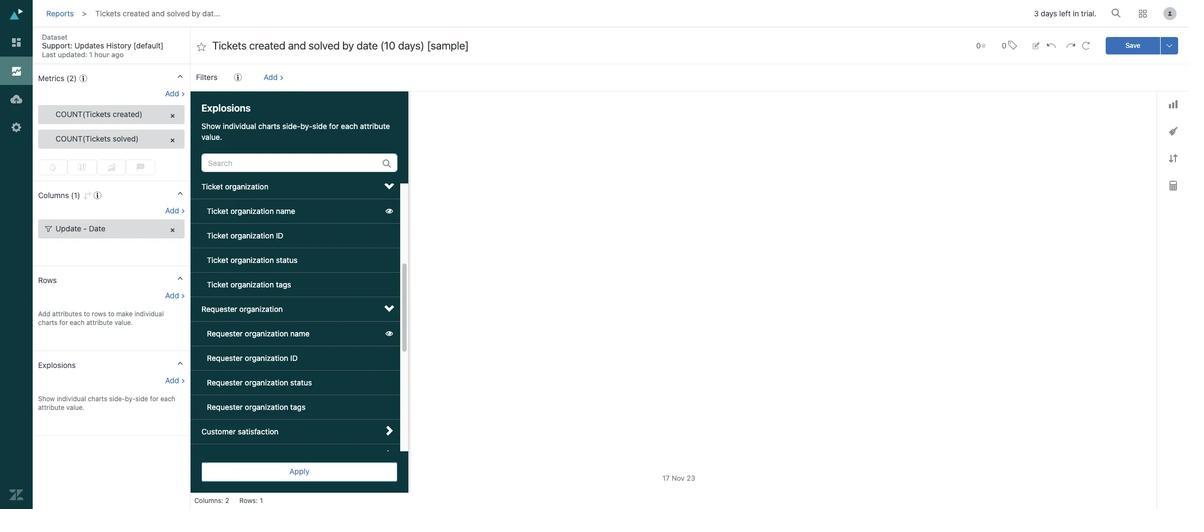 Task type: vqa. For each thing, say whether or not it's contained in the screenshot.
bottom by-
yes



Task type: describe. For each thing, give the bounding box(es) containing it.
tags for requester organization tags
[[290, 402, 306, 412]]

ticket down customer satisfaction
[[226, 451, 248, 461]]

satisfaction
[[238, 427, 278, 436]]

1 vertical spatial explosions
[[38, 361, 76, 370]]

ticket organization id
[[207, 231, 283, 240]]

dashboard image
[[9, 35, 23, 50]]

0 horizontal spatial show individual charts side-by-side for each attribute value.
[[38, 395, 175, 412]]

reports image
[[9, 64, 23, 78]]

requester for requester organization name
[[207, 329, 243, 338]]

ticket organization status
[[207, 255, 298, 265]]

0 vertical spatial for
[[329, 121, 339, 131]]

arrow right12 image
[[384, 426, 394, 436]]

by
[[192, 9, 200, 18]]

- for update
[[83, 224, 87, 233]]

0 vertical spatial show individual charts side-by-side for each attribute value.
[[201, 121, 390, 142]]

add attributes to rows to make individual charts for each attribute value.
[[38, 310, 164, 327]]

2 vertical spatial charts
[[88, 395, 107, 403]]

charts inside add attributes to rows to make individual charts for each attribute value.
[[38, 319, 57, 327]]

update
[[250, 451, 274, 461]]

0 horizontal spatial side
[[135, 395, 148, 403]]

3 days left in trial.
[[1034, 9, 1096, 18]]

requester for requester organization
[[201, 304, 237, 314]]

organization for requester organization
[[239, 304, 283, 314]]

filters
[[196, 72, 217, 82]]

ticket for ticket organization tags
[[207, 280, 228, 289]]

organization for ticket organization tags
[[230, 280, 274, 289]]

ticket for ticket organization id
[[207, 231, 228, 240]]

date
[[89, 224, 105, 233]]

arrows image
[[1169, 154, 1177, 163]]

update - date
[[56, 224, 105, 233]]

admin image
[[9, 120, 23, 134]]

2
[[225, 497, 229, 505]]

add inside add attributes to rows to make individual charts for each attribute value.
[[38, 310, 50, 318]]

name for ticket organization name
[[276, 206, 295, 216]]

updates
[[74, 41, 104, 50]]

rows
[[38, 276, 57, 285]]

apply button
[[201, 462, 397, 482]]

1 vertical spatial show
[[38, 395, 55, 403]]

0 horizontal spatial open in-app guide image
[[79, 75, 87, 82]]

1 horizontal spatial show
[[201, 121, 221, 131]]

arrow down12 image
[[384, 303, 394, 313]]

organization for ticket organization id
[[230, 231, 274, 240]]

datasets image
[[9, 92, 23, 106]]

metrics (2)
[[38, 73, 77, 83]]

time
[[201, 451, 219, 461]]

1 to from the left
[[84, 310, 90, 318]]

1 horizontal spatial by-
[[300, 121, 312, 131]]

organization for requester organization id
[[245, 353, 288, 363]]

requester organization status
[[207, 378, 312, 387]]

ticket for ticket organization status
[[207, 255, 228, 265]]

customer satisfaction
[[201, 427, 278, 436]]

updated:
[[58, 50, 87, 59]]

requester organization id
[[207, 353, 298, 363]]

organization for ticket organization name
[[230, 206, 274, 216]]

Search text field
[[203, 155, 383, 171]]

organization for ticket organization status
[[230, 255, 274, 265]]

arrow down12 image
[[384, 181, 394, 191]]

2 vertical spatial each
[[160, 395, 175, 403]]

left
[[1059, 9, 1071, 18]]

save
[[1126, 41, 1140, 49]]

0 vertical spatial side
[[312, 121, 327, 131]]

dataset
[[42, 33, 67, 41]]

created for tickets created and solved by dat...
[[123, 9, 150, 18]]

calc image
[[1169, 181, 1177, 191]]

eye image for requester organization name
[[385, 330, 393, 338]]

ticket organization tags
[[207, 280, 291, 289]]

tickets for tickets created and solved by dat...
[[95, 9, 121, 18]]

columns:
[[194, 497, 223, 505]]

0 vertical spatial each
[[341, 121, 358, 131]]

individual inside add attributes to rows to make individual charts for each attribute value.
[[134, 310, 164, 318]]

[default]
[[133, 41, 163, 50]]

count(tickets solved) link
[[38, 130, 185, 149]]

created)
[[113, 109, 142, 119]]

arrow right12 image
[[384, 450, 394, 460]]

(2)
[[66, 73, 77, 83]]

id for ticket organization id
[[276, 231, 283, 240]]

name for requester organization name
[[290, 329, 310, 338]]

organization for requester organization status
[[245, 378, 288, 387]]

support:
[[42, 41, 72, 50]]

update - date link
[[38, 220, 185, 239]]

rows:
[[239, 497, 258, 505]]

0 vertical spatial attribute
[[360, 121, 390, 131]]

0 for 0 button
[[1002, 41, 1006, 50]]

customer
[[201, 427, 236, 436]]

2 horizontal spatial open in-app guide image
[[234, 73, 242, 81]]

attribute inside add attributes to rows to make individual charts for each attribute value.
[[86, 319, 113, 327]]

other options image
[[1165, 41, 1174, 50]]

3
[[1034, 9, 1039, 18]]

bubble dots image
[[137, 163, 144, 171]]

graph image
[[1169, 100, 1177, 108]]

0 vertical spatial individual
[[223, 121, 256, 131]]

2 horizontal spatial charts
[[258, 121, 280, 131]]

0 button
[[997, 34, 1022, 57]]

save group
[[1106, 37, 1178, 54]]

0 horizontal spatial value.
[[66, 404, 84, 412]]

tickets created
[[211, 100, 259, 108]]

trial.
[[1081, 9, 1096, 18]]



Task type: locate. For each thing, give the bounding box(es) containing it.
status up requester organization tags
[[290, 378, 312, 387]]

hour
[[94, 50, 109, 59]]

requester up the customer
[[207, 402, 243, 412]]

last
[[42, 50, 56, 59]]

None text field
[[212, 38, 954, 53]]

tickets created and solved by dat...
[[95, 9, 220, 18]]

1 vertical spatial -
[[221, 451, 224, 461]]

1 vertical spatial count(tickets
[[56, 134, 111, 143]]

0 vertical spatial tags
[[276, 280, 291, 289]]

1 vertical spatial created
[[235, 100, 259, 108]]

requester down the ticket organization tags
[[201, 304, 237, 314]]

organization up requester organization id
[[245, 329, 288, 338]]

reports
[[46, 9, 74, 18]]

status for ticket organization status
[[276, 255, 298, 265]]

name up ticket organization id
[[276, 206, 295, 216]]

created
[[123, 9, 150, 18], [235, 100, 259, 108]]

count(tickets for count(tickets solved)
[[56, 134, 111, 143]]

1 vertical spatial id
[[290, 353, 298, 363]]

0 vertical spatial id
[[276, 231, 283, 240]]

count(tickets for count(tickets created)
[[56, 109, 111, 119]]

organization down requester organization status
[[245, 402, 288, 412]]

0 vertical spatial count(tickets
[[56, 109, 111, 119]]

show individual charts side-by-side for each attribute value.
[[201, 121, 390, 142], [38, 395, 175, 412]]

organization up requester organization tags
[[245, 378, 288, 387]]

1 vertical spatial status
[[290, 378, 312, 387]]

close2 image
[[169, 112, 176, 120], [169, 227, 176, 234]]

requester down requester organization id
[[207, 378, 243, 387]]

0 for 0 popup button
[[976, 41, 981, 50]]

2 close2 image from the top
[[169, 227, 176, 234]]

1 vertical spatial name
[[290, 329, 310, 338]]

open in-app guide image
[[234, 73, 242, 81], [79, 75, 87, 82], [94, 192, 101, 199]]

created for tickets created
[[235, 100, 259, 108]]

columns: 2
[[194, 497, 229, 505]]

eye image for ticket organization name
[[385, 208, 393, 215]]

- left date
[[83, 224, 87, 233]]

0 vertical spatial value.
[[201, 132, 222, 142]]

1 horizontal spatial to
[[108, 310, 114, 318]]

rows: 1
[[239, 497, 263, 505]]

side
[[312, 121, 327, 131], [135, 395, 148, 403]]

- right time
[[221, 451, 224, 461]]

0 vertical spatial by-
[[300, 121, 312, 131]]

1 vertical spatial side-
[[109, 395, 125, 403]]

organization for ticket organization
[[225, 182, 268, 191]]

to
[[84, 310, 90, 318], [108, 310, 114, 318]]

close2 image inside count(tickets created) link
[[169, 112, 176, 120]]

0 horizontal spatial each
[[70, 319, 85, 327]]

count(tickets inside count(tickets solved) 'link'
[[56, 134, 111, 143]]

0 vertical spatial charts
[[258, 121, 280, 131]]

1 vertical spatial charts
[[38, 319, 57, 327]]

1 right rows:
[[260, 497, 263, 505]]

requester for requester organization id
[[207, 353, 243, 363]]

ticket up requester organization on the left of the page
[[207, 280, 228, 289]]

0 horizontal spatial 0
[[976, 41, 981, 50]]

2 eye image from the top
[[385, 330, 393, 338]]

1 horizontal spatial created
[[235, 100, 259, 108]]

count(tickets up the equalizer3 "image"
[[56, 134, 111, 143]]

0 vertical spatial close2 image
[[169, 112, 176, 120]]

requester for requester organization tags
[[207, 402, 243, 412]]

open in-app guide image up the tickets created
[[234, 73, 242, 81]]

2 horizontal spatial value.
[[201, 132, 222, 142]]

arrow right14 image
[[181, 35, 191, 45]]

dat...
[[202, 9, 220, 18]]

tickets
[[95, 9, 121, 18], [211, 100, 233, 108]]

ticket for ticket organization
[[201, 182, 223, 191]]

update
[[56, 224, 81, 233]]

1 vertical spatial tags
[[290, 402, 306, 412]]

save button
[[1106, 37, 1160, 54]]

1 horizontal spatial side-
[[282, 121, 300, 131]]

0 horizontal spatial 1
[[89, 50, 92, 59]]

days
[[1041, 9, 1057, 18]]

1 horizontal spatial open in-app guide image
[[94, 192, 101, 199]]

count(tickets inside count(tickets created) link
[[56, 109, 111, 119]]

1 count(tickets from the top
[[56, 109, 111, 119]]

value.
[[201, 132, 222, 142], [115, 319, 133, 327], [66, 404, 84, 412]]

0 horizontal spatial show
[[38, 395, 55, 403]]

tickets up "dataset support: updates history [default] last updated: 1 hour ago"
[[95, 9, 121, 18]]

metrics
[[38, 73, 64, 83]]

to left rows
[[84, 310, 90, 318]]

droplet2 image
[[49, 163, 57, 171]]

eye image down arrow down12 icon
[[385, 208, 393, 215]]

name up requester organization id
[[290, 329, 310, 338]]

1 inside "dataset support: updates history [default] last updated: 1 hour ago"
[[89, 50, 92, 59]]

0 horizontal spatial id
[[276, 231, 283, 240]]

charts
[[258, 121, 280, 131], [38, 319, 57, 327], [88, 395, 107, 403]]

to right rows
[[108, 310, 114, 318]]

show
[[201, 121, 221, 131], [38, 395, 55, 403]]

add
[[264, 72, 278, 82], [165, 89, 179, 98], [165, 206, 179, 215], [165, 291, 179, 300], [38, 310, 50, 318], [165, 376, 179, 385]]

0 inside button
[[1002, 41, 1006, 50]]

ticket
[[201, 182, 223, 191], [207, 206, 228, 216], [207, 231, 228, 240], [207, 255, 228, 265], [207, 280, 228, 289], [226, 451, 248, 461]]

0 vertical spatial -
[[83, 224, 87, 233]]

id
[[276, 231, 283, 240], [290, 353, 298, 363]]

name
[[276, 206, 295, 216], [290, 329, 310, 338]]

1 vertical spatial eye image
[[385, 330, 393, 338]]

1 horizontal spatial attribute
[[86, 319, 113, 327]]

organization up requester organization name
[[239, 304, 283, 314]]

2 vertical spatial value.
[[66, 404, 84, 412]]

individual
[[223, 121, 256, 131], [134, 310, 164, 318], [57, 395, 86, 403]]

0
[[976, 41, 981, 50], [1002, 41, 1006, 50]]

2 to from the left
[[108, 310, 114, 318]]

apply
[[289, 467, 309, 476]]

count(tickets created) link
[[38, 105, 185, 124]]

0 horizontal spatial to
[[84, 310, 90, 318]]

1 horizontal spatial id
[[290, 353, 298, 363]]

status for requester organization status
[[290, 378, 312, 387]]

0 horizontal spatial explosions
[[38, 361, 76, 370]]

0 horizontal spatial created
[[123, 9, 150, 18]]

side-
[[282, 121, 300, 131], [109, 395, 125, 403]]

close2 image inside "update - date" link
[[169, 227, 176, 234]]

ticket down ticket organization
[[207, 206, 228, 216]]

status up the ticket organization tags
[[276, 255, 298, 265]]

1 horizontal spatial side
[[312, 121, 327, 131]]

history
[[106, 41, 131, 50]]

2 horizontal spatial attribute
[[360, 121, 390, 131]]

1 vertical spatial value.
[[115, 319, 133, 327]]

close2 image
[[169, 137, 176, 144]]

eye image
[[385, 208, 393, 215], [385, 330, 393, 338]]

make
[[116, 310, 133, 318]]

1 vertical spatial 1
[[260, 497, 263, 505]]

1 vertical spatial tickets
[[211, 100, 233, 108]]

0 horizontal spatial individual
[[57, 395, 86, 403]]

2 horizontal spatial each
[[341, 121, 358, 131]]

1 vertical spatial by-
[[125, 395, 135, 403]]

columns
[[38, 191, 69, 200]]

for
[[329, 121, 339, 131], [59, 319, 68, 327], [150, 395, 159, 403]]

0 horizontal spatial side-
[[109, 395, 125, 403]]

0 vertical spatial 1
[[89, 50, 92, 59]]

0 horizontal spatial -
[[83, 224, 87, 233]]

tickets down "filters"
[[211, 100, 233, 108]]

0 vertical spatial side-
[[282, 121, 300, 131]]

organization up requester organization status
[[245, 353, 288, 363]]

each
[[341, 121, 358, 131], [70, 319, 85, 327], [160, 395, 175, 403]]

ticket organization
[[201, 182, 268, 191]]

in
[[1073, 9, 1079, 18]]

requester down requester organization on the left of the page
[[207, 329, 243, 338]]

ticket organization name
[[207, 206, 295, 216]]

1 vertical spatial side
[[135, 395, 148, 403]]

0 right 0 popup button
[[1002, 41, 1006, 50]]

count(tickets created)
[[56, 109, 142, 119]]

1 horizontal spatial explosions
[[201, 102, 251, 114]]

1 vertical spatial individual
[[134, 310, 164, 318]]

1 horizontal spatial show individual charts side-by-side for each attribute value.
[[201, 121, 390, 142]]

tags for ticket organization tags
[[276, 280, 291, 289]]

1
[[89, 50, 92, 59], [260, 497, 263, 505]]

organization for requester organization name
[[245, 329, 288, 338]]

ticket for ticket organization name
[[207, 206, 228, 216]]

count(tickets solved)
[[56, 134, 139, 143]]

1 horizontal spatial individual
[[134, 310, 164, 318]]

Search... field
[[1113, 5, 1124, 21]]

0 vertical spatial status
[[276, 255, 298, 265]]

2 vertical spatial attribute
[[38, 404, 64, 412]]

organization
[[225, 182, 268, 191], [230, 206, 274, 216], [230, 231, 274, 240], [230, 255, 274, 265], [230, 280, 274, 289], [239, 304, 283, 314], [245, 329, 288, 338], [245, 353, 288, 363], [245, 378, 288, 387], [245, 402, 288, 412]]

1 vertical spatial each
[[70, 319, 85, 327]]

1 vertical spatial show individual charts side-by-side for each attribute value.
[[38, 395, 175, 412]]

0 vertical spatial name
[[276, 206, 295, 216]]

0 horizontal spatial charts
[[38, 319, 57, 327]]

0 vertical spatial eye image
[[385, 208, 393, 215]]

requester down requester organization name
[[207, 353, 243, 363]]

2 0 from the left
[[1002, 41, 1006, 50]]

requester
[[201, 304, 237, 314], [207, 329, 243, 338], [207, 353, 243, 363], [207, 378, 243, 387], [207, 402, 243, 412]]

1 horizontal spatial charts
[[88, 395, 107, 403]]

0 horizontal spatial tickets
[[95, 9, 121, 18]]

1 eye image from the top
[[385, 208, 393, 215]]

1 horizontal spatial -
[[221, 451, 224, 461]]

1 horizontal spatial 0
[[1002, 41, 1006, 50]]

0 horizontal spatial by-
[[125, 395, 135, 403]]

tags down ticket organization status on the left bottom of the page
[[276, 280, 291, 289]]

requester for requester organization status
[[207, 378, 243, 387]]

tags down requester organization status
[[290, 402, 306, 412]]

status
[[276, 255, 298, 265], [290, 378, 312, 387]]

1 horizontal spatial each
[[160, 395, 175, 403]]

ago
[[111, 50, 124, 59]]

dataset support: updates history [default] last updated: 1 hour ago
[[42, 33, 163, 59]]

id up ticket organization status on the left bottom of the page
[[276, 231, 283, 240]]

1 horizontal spatial value.
[[115, 319, 133, 327]]

rows
[[92, 310, 106, 318]]

1 left the hour
[[89, 50, 92, 59]]

organization up ticket organization status on the left bottom of the page
[[230, 231, 274, 240]]

0 vertical spatial created
[[123, 9, 150, 18]]

ticket up ticket organization name
[[201, 182, 223, 191]]

zendesk products image
[[1139, 10, 1147, 17]]

by-
[[300, 121, 312, 131], [125, 395, 135, 403]]

count(tickets up the 'count(tickets solved)'
[[56, 109, 111, 119]]

0 inside popup button
[[976, 41, 981, 50]]

organization up the ticket organization tags
[[230, 255, 274, 265]]

1 vertical spatial close2 image
[[169, 227, 176, 234]]

ticket down ticket organization id
[[207, 255, 228, 265]]

1 horizontal spatial for
[[150, 395, 159, 403]]

id up requester organization status
[[290, 353, 298, 363]]

1 vertical spatial for
[[59, 319, 68, 327]]

filter4 image
[[45, 226, 52, 233]]

tickets for tickets created
[[211, 100, 233, 108]]

organization up ticket organization id
[[230, 206, 274, 216]]

0 button
[[971, 35, 990, 56]]

for inside add attributes to rows to make individual charts for each attribute value.
[[59, 319, 68, 327]]

organization up ticket organization name
[[225, 182, 268, 191]]

columns (1)
[[38, 191, 80, 200]]

explosions
[[201, 102, 251, 114], [38, 361, 76, 370]]

organization down ticket organization status on the left bottom of the page
[[230, 280, 274, 289]]

each inside add attributes to rows to make individual charts for each attribute value.
[[70, 319, 85, 327]]

attributes
[[52, 310, 82, 318]]

0 horizontal spatial attribute
[[38, 404, 64, 412]]

requester organization name
[[207, 329, 310, 338]]

tags
[[276, 280, 291, 289], [290, 402, 306, 412]]

2 horizontal spatial individual
[[223, 121, 256, 131]]

count(tickets
[[56, 109, 111, 119], [56, 134, 111, 143]]

0 horizontal spatial for
[[59, 319, 68, 327]]

combined shape image
[[1169, 127, 1177, 136]]

2 count(tickets from the top
[[56, 134, 111, 143]]

open in-app guide image right (1)
[[94, 192, 101, 199]]

2 horizontal spatial for
[[329, 121, 339, 131]]

stats up image
[[108, 163, 115, 171]]

2 vertical spatial for
[[150, 395, 159, 403]]

explosions down "filters"
[[201, 102, 251, 114]]

explosions down attributes
[[38, 361, 76, 370]]

(1)
[[71, 191, 80, 200]]

requester organization
[[201, 304, 283, 314]]

attribute
[[360, 121, 390, 131], [86, 319, 113, 327], [38, 404, 64, 412]]

0 vertical spatial explosions
[[201, 102, 251, 114]]

time - ticket update
[[201, 451, 274, 461]]

zendesk image
[[9, 488, 23, 502]]

0 left 0 button
[[976, 41, 981, 50]]

1 close2 image from the top
[[169, 112, 176, 120]]

1 vertical spatial attribute
[[86, 319, 113, 327]]

-
[[83, 224, 87, 233], [221, 451, 224, 461]]

value. inside add attributes to rows to make individual charts for each attribute value.
[[115, 319, 133, 327]]

eye image down arrow down12 image on the bottom of the page
[[385, 330, 393, 338]]

and
[[152, 9, 165, 18]]

requester organization tags
[[207, 402, 306, 412]]

id for requester organization id
[[290, 353, 298, 363]]

1 0 from the left
[[976, 41, 981, 50]]

1 horizontal spatial 1
[[260, 497, 263, 505]]

open in-app guide image right '(2)' in the top of the page
[[79, 75, 87, 82]]

- for time
[[221, 451, 224, 461]]

equalizer3 image
[[78, 163, 86, 171]]

0 vertical spatial show
[[201, 121, 221, 131]]

solved
[[167, 9, 190, 18]]

solved)
[[113, 134, 139, 143]]

organization for requester organization tags
[[245, 402, 288, 412]]

1 horizontal spatial tickets
[[211, 100, 233, 108]]

0 vertical spatial tickets
[[95, 9, 121, 18]]

2 vertical spatial individual
[[57, 395, 86, 403]]

ticket down ticket organization name
[[207, 231, 228, 240]]



